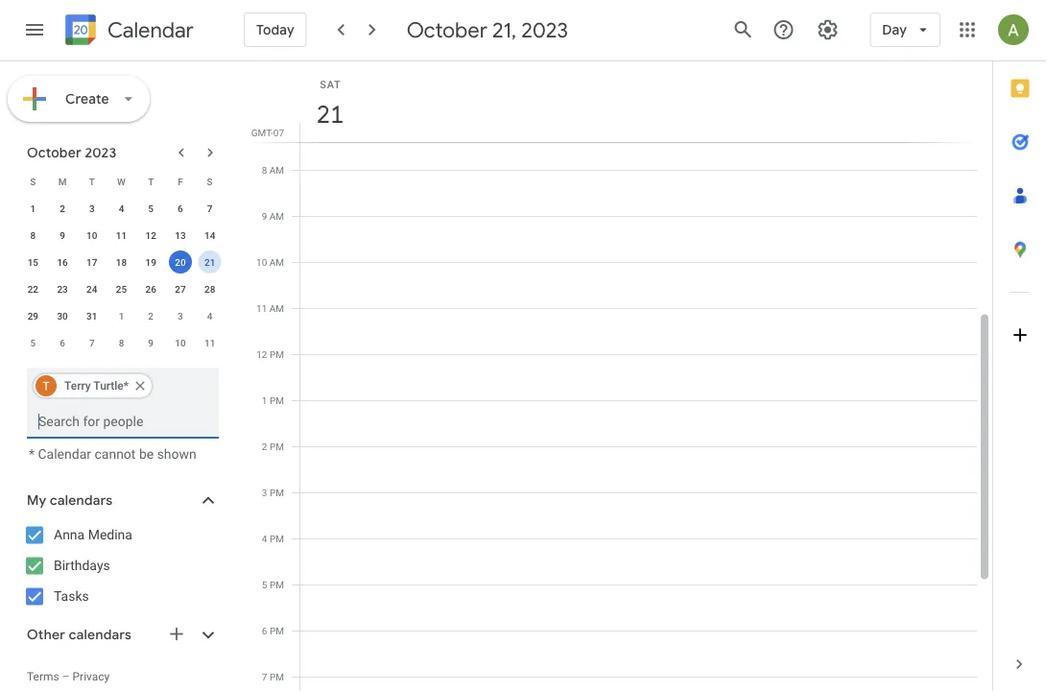 Task type: describe. For each thing, give the bounding box(es) containing it.
0 horizontal spatial 2
[[60, 203, 65, 214]]

0 horizontal spatial 2023
[[85, 144, 117, 161]]

8 for 8 am
[[262, 164, 267, 176]]

0 vertical spatial 7
[[207, 203, 213, 214]]

21 inside cell
[[205, 256, 215, 268]]

am for 9 am
[[270, 210, 284, 222]]

november 4 element
[[198, 304, 222, 327]]

0 vertical spatial 2023
[[522, 16, 569, 43]]

23 element
[[51, 278, 74, 301]]

row containing 5
[[18, 329, 225, 356]]

26 element
[[139, 278, 162, 301]]

17
[[87, 256, 97, 268]]

* calendar cannot be shown
[[29, 447, 197, 462]]

0 horizontal spatial 4
[[119, 203, 124, 214]]

pm for 6 pm
[[270, 625, 284, 637]]

–
[[62, 670, 70, 684]]

31
[[87, 310, 97, 322]]

9 am
[[262, 210, 284, 222]]

row containing 29
[[18, 303, 225, 329]]

* for * calendar cannot be shown
[[29, 447, 35, 462]]

3 pm
[[262, 487, 284, 498]]

calendar inside search field
[[38, 447, 91, 462]]

f
[[178, 176, 183, 187]]

14
[[205, 230, 215, 241]]

tasks
[[54, 589, 89, 605]]

26
[[146, 283, 156, 295]]

13
[[175, 230, 186, 241]]

october 2023 grid
[[18, 168, 225, 356]]

10 for 10 am
[[256, 256, 267, 268]]

22 element
[[21, 278, 45, 301]]

my calendars
[[27, 492, 113, 509]]

selected people list box
[[27, 368, 219, 404]]

anna
[[54, 527, 85, 543]]

12 for 12 pm
[[257, 349, 267, 360]]

row containing 15
[[18, 249, 225, 276]]

14 element
[[198, 224, 222, 247]]

day
[[883, 21, 908, 38]]

1 vertical spatial 9
[[60, 230, 65, 241]]

other calendars button
[[4, 620, 238, 651]]

november 7 element
[[80, 331, 104, 354]]

21 element
[[198, 251, 222, 274]]

12 pm
[[257, 349, 284, 360]]

10 for 10 element
[[87, 230, 97, 241]]

21 inside column header
[[315, 98, 343, 130]]

am for 11 am
[[270, 303, 284, 314]]

07
[[273, 127, 284, 138]]

saturday, october 21 element
[[308, 92, 352, 136]]

november 5 element
[[21, 331, 45, 354]]

november 8 element
[[110, 331, 133, 354]]

18
[[116, 256, 127, 268]]

15
[[28, 256, 38, 268]]

calendar element
[[61, 11, 194, 53]]

october 2023
[[27, 144, 117, 161]]

24
[[87, 283, 97, 295]]

10 for november 10 element
[[175, 337, 186, 349]]

5 for november 5 element
[[30, 337, 36, 349]]

1 s from the left
[[30, 176, 36, 187]]

2 s from the left
[[207, 176, 213, 187]]

other calendars
[[27, 627, 132, 644]]

0 vertical spatial 1
[[30, 203, 36, 214]]

28 element
[[198, 278, 222, 301]]

2 t from the left
[[148, 176, 154, 187]]

gmt-
[[251, 127, 273, 138]]

21 grid
[[246, 61, 993, 692]]

25
[[116, 283, 127, 295]]

other
[[27, 627, 65, 644]]

11 for 11 am
[[256, 303, 267, 314]]

gmt-07
[[251, 127, 284, 138]]

23
[[57, 283, 68, 295]]

6 for 6 pm
[[262, 625, 267, 637]]

20 cell
[[166, 249, 195, 276]]

none search field containing * calendar cannot be shown
[[0, 360, 238, 462]]

1 vertical spatial 8
[[30, 230, 36, 241]]

october for october 21, 2023
[[407, 16, 488, 43]]

november 2 element
[[139, 304, 162, 327]]

terry turtle, selected option
[[32, 371, 154, 401]]

row containing 8
[[18, 222, 225, 249]]

1 for 1 pm
[[262, 395, 267, 406]]

Search for people text field
[[38, 404, 207, 439]]

7 for 7 pm
[[262, 671, 267, 683]]

7 for the november 7 element
[[89, 337, 95, 349]]

10 element
[[80, 224, 104, 247]]

row containing s
[[18, 168, 225, 195]]

0 vertical spatial calendar
[[108, 17, 194, 44]]

november 10 element
[[169, 331, 192, 354]]

am for 8 am
[[270, 164, 284, 176]]

october 21, 2023
[[407, 16, 569, 43]]

19 element
[[139, 251, 162, 274]]

17 element
[[80, 251, 104, 274]]

am for 10 am
[[270, 256, 284, 268]]

11 am
[[256, 303, 284, 314]]

november 9 element
[[139, 331, 162, 354]]

main drawer image
[[23, 18, 46, 41]]

11 for "november 11" element
[[205, 337, 215, 349]]

21 cell
[[195, 249, 225, 276]]

18 element
[[110, 251, 133, 274]]

november 6 element
[[51, 331, 74, 354]]

pm for 5 pm
[[270, 579, 284, 591]]

row containing 1
[[18, 195, 225, 222]]

19
[[146, 256, 156, 268]]

cannot
[[95, 447, 136, 462]]

21 column header
[[300, 61, 978, 142]]



Task type: vqa. For each thing, say whether or not it's contained in the screenshot.
1st THE NEW
no



Task type: locate. For each thing, give the bounding box(es) containing it.
calendars up anna medina
[[50, 492, 113, 509]]

6 row from the top
[[18, 303, 225, 329]]

30
[[57, 310, 68, 322]]

24 element
[[80, 278, 104, 301]]

my calendars button
[[4, 485, 238, 516]]

7
[[207, 203, 213, 214], [89, 337, 95, 349], [262, 671, 267, 683]]

22
[[28, 283, 38, 295]]

settings menu image
[[817, 18, 840, 41]]

1 vertical spatial 7
[[89, 337, 95, 349]]

1 horizontal spatial 8
[[119, 337, 124, 349]]

calendar up my calendars
[[38, 447, 91, 462]]

8 down gmt-
[[262, 164, 267, 176]]

0 horizontal spatial 8
[[30, 230, 36, 241]]

* up search for people text field
[[124, 379, 129, 393]]

calendar
[[108, 17, 194, 44], [38, 447, 91, 462]]

1 vertical spatial 10
[[256, 256, 267, 268]]

calendars
[[50, 492, 113, 509], [69, 627, 132, 644]]

10 up 11 am
[[256, 256, 267, 268]]

0 horizontal spatial october
[[27, 144, 82, 161]]

1 vertical spatial 12
[[257, 349, 267, 360]]

0 horizontal spatial 3
[[89, 203, 95, 214]]

2 vertical spatial 3
[[262, 487, 267, 498]]

21 down 14 on the left top
[[205, 256, 215, 268]]

9 inside 21 grid
[[262, 210, 267, 222]]

row up november 1 'element' in the left top of the page
[[18, 276, 225, 303]]

calendars for other calendars
[[69, 627, 132, 644]]

6
[[178, 203, 183, 214], [60, 337, 65, 349], [262, 625, 267, 637]]

2 horizontal spatial 3
[[262, 487, 267, 498]]

5 down '29' "element"
[[30, 337, 36, 349]]

1 pm
[[262, 395, 284, 406]]

1 horizontal spatial s
[[207, 176, 213, 187]]

5 pm
[[262, 579, 284, 591]]

21 down the sat
[[315, 98, 343, 130]]

12 inside 12 element
[[146, 230, 156, 241]]

2 pm from the top
[[270, 395, 284, 406]]

row containing 22
[[18, 276, 225, 303]]

11 down november 4 element
[[205, 337, 215, 349]]

row down w on the top of the page
[[18, 195, 225, 222]]

row down 25 element
[[18, 303, 225, 329]]

medina
[[88, 527, 132, 543]]

1 horizontal spatial 12
[[257, 349, 267, 360]]

november 11 element
[[198, 331, 222, 354]]

am up the 12 pm
[[270, 303, 284, 314]]

8 inside "november 8" element
[[119, 337, 124, 349]]

pm for 12 pm
[[270, 349, 284, 360]]

3 down 2 pm
[[262, 487, 267, 498]]

1 horizontal spatial 10
[[175, 337, 186, 349]]

9 up 10 am
[[262, 210, 267, 222]]

1 horizontal spatial *
[[124, 379, 129, 393]]

1 vertical spatial 4
[[207, 310, 213, 322]]

s right f
[[207, 176, 213, 187]]

4 inside 21 grid
[[262, 533, 267, 545]]

0 horizontal spatial 9
[[60, 230, 65, 241]]

7 up the 14 element
[[207, 203, 213, 214]]

1 horizontal spatial 6
[[178, 203, 183, 214]]

1 horizontal spatial october
[[407, 16, 488, 43]]

row up 25 element
[[18, 249, 225, 276]]

3 up 10 element
[[89, 203, 95, 214]]

4 up "november 11" element
[[207, 310, 213, 322]]

1 inside grid
[[262, 395, 267, 406]]

0 vertical spatial 4
[[119, 203, 124, 214]]

t left f
[[148, 176, 154, 187]]

1 horizontal spatial 11
[[205, 337, 215, 349]]

pm down "6 pm"
[[270, 671, 284, 683]]

16 element
[[51, 251, 74, 274]]

10 am
[[256, 256, 284, 268]]

am down 8 am
[[270, 210, 284, 222]]

1 horizontal spatial 2023
[[522, 16, 569, 43]]

5 for 5 pm
[[262, 579, 267, 591]]

3 down 27 "element"
[[178, 310, 183, 322]]

2 vertical spatial 5
[[262, 579, 267, 591]]

s
[[30, 176, 36, 187], [207, 176, 213, 187]]

1 vertical spatial *
[[29, 447, 35, 462]]

2 vertical spatial 11
[[205, 337, 215, 349]]

* up my
[[29, 447, 35, 462]]

0 horizontal spatial s
[[30, 176, 36, 187]]

9
[[262, 210, 267, 222], [60, 230, 65, 241], [148, 337, 154, 349]]

12
[[146, 230, 156, 241], [257, 349, 267, 360]]

1 vertical spatial 5
[[30, 337, 36, 349]]

30 element
[[51, 304, 74, 327]]

t left w on the top of the page
[[89, 176, 95, 187]]

pm for 4 pm
[[270, 533, 284, 545]]

5
[[148, 203, 154, 214], [30, 337, 36, 349], [262, 579, 267, 591]]

8
[[262, 164, 267, 176], [30, 230, 36, 241], [119, 337, 124, 349]]

pm for 2 pm
[[270, 441, 284, 452]]

2 down 1 pm
[[262, 441, 267, 452]]

be
[[139, 447, 154, 462]]

11 up 18
[[116, 230, 127, 241]]

sat 21
[[315, 78, 343, 130]]

0 horizontal spatial 7
[[89, 337, 95, 349]]

pm for 3 pm
[[270, 487, 284, 498]]

pm for 7 pm
[[270, 671, 284, 683]]

6 inside 21 grid
[[262, 625, 267, 637]]

november 1 element
[[110, 304, 133, 327]]

0 vertical spatial 5
[[148, 203, 154, 214]]

4 pm
[[262, 533, 284, 545]]

7 row from the top
[[18, 329, 225, 356]]

w
[[117, 176, 126, 187]]

0 vertical spatial *
[[124, 379, 129, 393]]

* inside "terry turtle, selected" option
[[124, 379, 129, 393]]

2 horizontal spatial 4
[[262, 533, 267, 545]]

10 up 17
[[87, 230, 97, 241]]

27 element
[[169, 278, 192, 301]]

10 down november 3 element
[[175, 337, 186, 349]]

0 horizontal spatial 5
[[30, 337, 36, 349]]

today
[[256, 21, 295, 38]]

8 pm from the top
[[270, 671, 284, 683]]

1 inside 'element'
[[119, 310, 124, 322]]

11 for 11 element on the left of the page
[[116, 230, 127, 241]]

3 row from the top
[[18, 222, 225, 249]]

calendar heading
[[104, 17, 194, 44]]

2 horizontal spatial 11
[[256, 303, 267, 314]]

3 for november 3 element
[[178, 310, 183, 322]]

1 down 25 element
[[119, 310, 124, 322]]

2 horizontal spatial 9
[[262, 210, 267, 222]]

create button
[[8, 76, 150, 122]]

2 horizontal spatial 7
[[262, 671, 267, 683]]

2 am from the top
[[270, 210, 284, 222]]

20
[[175, 256, 186, 268]]

1 am from the top
[[270, 164, 284, 176]]

28
[[205, 283, 215, 295]]

october left 21,
[[407, 16, 488, 43]]

2 horizontal spatial 5
[[262, 579, 267, 591]]

2 vertical spatial 9
[[148, 337, 154, 349]]

4 pm from the top
[[270, 487, 284, 498]]

7 inside 21 grid
[[262, 671, 267, 683]]

0 vertical spatial 9
[[262, 210, 267, 222]]

row group
[[18, 195, 225, 356]]

1 horizontal spatial 7
[[207, 203, 213, 214]]

0 vertical spatial 3
[[89, 203, 95, 214]]

1 vertical spatial 2023
[[85, 144, 117, 161]]

1 up 15 element
[[30, 203, 36, 214]]

1 horizontal spatial 1
[[119, 310, 124, 322]]

5 inside 21 grid
[[262, 579, 267, 591]]

2 row from the top
[[18, 195, 225, 222]]

0 horizontal spatial *
[[29, 447, 35, 462]]

1 pm from the top
[[270, 349, 284, 360]]

2 vertical spatial 10
[[175, 337, 186, 349]]

4 for november 4 element
[[207, 310, 213, 322]]

6 pm from the top
[[270, 579, 284, 591]]

2 horizontal spatial 10
[[256, 256, 267, 268]]

1 horizontal spatial calendar
[[108, 17, 194, 44]]

1 row from the top
[[18, 168, 225, 195]]

1 vertical spatial calendar
[[38, 447, 91, 462]]

am down 07 on the left top of the page
[[270, 164, 284, 176]]

10 inside 21 grid
[[256, 256, 267, 268]]

my calendars list
[[4, 520, 238, 612]]

2 horizontal spatial 8
[[262, 164, 267, 176]]

t
[[89, 176, 95, 187], [148, 176, 154, 187]]

pm
[[270, 349, 284, 360], [270, 395, 284, 406], [270, 441, 284, 452], [270, 487, 284, 498], [270, 533, 284, 545], [270, 579, 284, 591], [270, 625, 284, 637], [270, 671, 284, 683]]

1 vertical spatial october
[[27, 144, 82, 161]]

8 for "november 8" element
[[119, 337, 124, 349]]

terms – privacy
[[27, 670, 110, 684]]

am
[[270, 164, 284, 176], [270, 210, 284, 222], [270, 256, 284, 268], [270, 303, 284, 314]]

row down november 1 'element' in the left top of the page
[[18, 329, 225, 356]]

0 vertical spatial 21
[[315, 98, 343, 130]]

12 element
[[139, 224, 162, 247]]

2
[[60, 203, 65, 214], [148, 310, 154, 322], [262, 441, 267, 452]]

8 am
[[262, 164, 284, 176]]

12 inside 21 grid
[[257, 349, 267, 360]]

* for *
[[124, 379, 129, 393]]

pm up 1 pm
[[270, 349, 284, 360]]

25 element
[[110, 278, 133, 301]]

9 up 16 element
[[60, 230, 65, 241]]

5 pm from the top
[[270, 533, 284, 545]]

row
[[18, 168, 225, 195], [18, 195, 225, 222], [18, 222, 225, 249], [18, 249, 225, 276], [18, 276, 225, 303], [18, 303, 225, 329], [18, 329, 225, 356]]

9 down november 2 element
[[148, 337, 154, 349]]

20, today element
[[169, 251, 192, 274]]

4 up 11 element on the left of the page
[[119, 203, 124, 214]]

11 down 10 am
[[256, 303, 267, 314]]

12 for 12
[[146, 230, 156, 241]]

12 down 11 am
[[257, 349, 267, 360]]

tab list
[[994, 61, 1047, 638]]

2 for november 2 element
[[148, 310, 154, 322]]

0 horizontal spatial t
[[89, 176, 95, 187]]

2 horizontal spatial 6
[[262, 625, 267, 637]]

2 horizontal spatial 1
[[262, 395, 267, 406]]

*
[[124, 379, 129, 393], [29, 447, 35, 462]]

anna medina
[[54, 527, 132, 543]]

terms
[[27, 670, 59, 684]]

pm for 1 pm
[[270, 395, 284, 406]]

s left m
[[30, 176, 36, 187]]

0 vertical spatial 11
[[116, 230, 127, 241]]

4 am from the top
[[270, 303, 284, 314]]

0 horizontal spatial 12
[[146, 230, 156, 241]]

9 inside november 9 element
[[148, 337, 154, 349]]

3 pm from the top
[[270, 441, 284, 452]]

7 pm from the top
[[270, 625, 284, 637]]

3
[[89, 203, 95, 214], [178, 310, 183, 322], [262, 487, 267, 498]]

7 down 31 element
[[89, 337, 95, 349]]

1 horizontal spatial 4
[[207, 310, 213, 322]]

16
[[57, 256, 68, 268]]

8 inside 21 grid
[[262, 164, 267, 176]]

2 vertical spatial 4
[[262, 533, 267, 545]]

add other calendars image
[[167, 625, 186, 644]]

pm up 7 pm
[[270, 625, 284, 637]]

day button
[[870, 7, 941, 53]]

birthdays
[[54, 558, 110, 574]]

2 vertical spatial 6
[[262, 625, 267, 637]]

0 horizontal spatial 21
[[205, 256, 215, 268]]

privacy
[[73, 670, 110, 684]]

2 pm
[[262, 441, 284, 452]]

1 vertical spatial calendars
[[69, 627, 132, 644]]

5 up "6 pm"
[[262, 579, 267, 591]]

2 vertical spatial 2
[[262, 441, 267, 452]]

calendars inside "my calendars" dropdown button
[[50, 492, 113, 509]]

0 vertical spatial 8
[[262, 164, 267, 176]]

4
[[119, 203, 124, 214], [207, 310, 213, 322], [262, 533, 267, 545]]

9 for 9 am
[[262, 210, 267, 222]]

11
[[116, 230, 127, 241], [256, 303, 267, 314], [205, 337, 215, 349]]

31 element
[[80, 304, 104, 327]]

2 inside grid
[[262, 441, 267, 452]]

1 horizontal spatial 21
[[315, 98, 343, 130]]

11 inside 21 grid
[[256, 303, 267, 314]]

1 down the 12 pm
[[262, 395, 267, 406]]

15 element
[[21, 251, 45, 274]]

4 for 4 pm
[[262, 533, 267, 545]]

1 vertical spatial 2
[[148, 310, 154, 322]]

1 vertical spatial 6
[[60, 337, 65, 349]]

4 row from the top
[[18, 249, 225, 276]]

row group containing 1
[[18, 195, 225, 356]]

2 down m
[[60, 203, 65, 214]]

0 horizontal spatial 6
[[60, 337, 65, 349]]

12 up 19
[[146, 230, 156, 241]]

1 vertical spatial 3
[[178, 310, 183, 322]]

0 horizontal spatial 10
[[87, 230, 97, 241]]

1 horizontal spatial 3
[[178, 310, 183, 322]]

0 horizontal spatial 11
[[116, 230, 127, 241]]

29 element
[[21, 304, 45, 327]]

0 vertical spatial 6
[[178, 203, 183, 214]]

3 inside 21 grid
[[262, 487, 267, 498]]

pm down 1 pm
[[270, 441, 284, 452]]

6 up 7 pm
[[262, 625, 267, 637]]

1 horizontal spatial 5
[[148, 203, 154, 214]]

0 horizontal spatial calendar
[[38, 447, 91, 462]]

5 row from the top
[[18, 276, 225, 303]]

7 down "6 pm"
[[262, 671, 267, 683]]

october
[[407, 16, 488, 43], [27, 144, 82, 161]]

27
[[175, 283, 186, 295]]

6 pm
[[262, 625, 284, 637]]

6 down 30 element
[[60, 337, 65, 349]]

0 vertical spatial 2
[[60, 203, 65, 214]]

october for october 2023
[[27, 144, 82, 161]]

sat
[[320, 78, 342, 90]]

29
[[28, 310, 38, 322]]

1 horizontal spatial t
[[148, 176, 154, 187]]

pm down 2 pm
[[270, 487, 284, 498]]

6 up "13" element on the left top
[[178, 203, 183, 214]]

11 element
[[110, 224, 133, 247]]

1 horizontal spatial 2
[[148, 310, 154, 322]]

pm up 2 pm
[[270, 395, 284, 406]]

terms link
[[27, 670, 59, 684]]

0 vertical spatial october
[[407, 16, 488, 43]]

pm up "6 pm"
[[270, 579, 284, 591]]

2 up november 9 element
[[148, 310, 154, 322]]

shown
[[157, 447, 197, 462]]

november 3 element
[[169, 304, 192, 327]]

2 vertical spatial 7
[[262, 671, 267, 683]]

1 vertical spatial 21
[[205, 256, 215, 268]]

privacy link
[[73, 670, 110, 684]]

1
[[30, 203, 36, 214], [119, 310, 124, 322], [262, 395, 267, 406]]

calendars inside the other calendars 'dropdown button'
[[69, 627, 132, 644]]

2 vertical spatial 1
[[262, 395, 267, 406]]

0 vertical spatial 10
[[87, 230, 97, 241]]

1 for november 1 'element' in the left top of the page
[[119, 310, 124, 322]]

8 up 15 element
[[30, 230, 36, 241]]

1 vertical spatial 1
[[119, 310, 124, 322]]

2023 right 21,
[[522, 16, 569, 43]]

0 vertical spatial 12
[[146, 230, 156, 241]]

1 horizontal spatial 9
[[148, 337, 154, 349]]

2 vertical spatial 8
[[119, 337, 124, 349]]

row up 11 element on the left of the page
[[18, 168, 225, 195]]

october up m
[[27, 144, 82, 161]]

1 t from the left
[[89, 176, 95, 187]]

calendars up privacy
[[69, 627, 132, 644]]

calendar up create
[[108, 17, 194, 44]]

13 element
[[169, 224, 192, 247]]

21
[[315, 98, 343, 130], [205, 256, 215, 268]]

calendars for my calendars
[[50, 492, 113, 509]]

row up the 18 "element"
[[18, 222, 225, 249]]

my
[[27, 492, 46, 509]]

9 for november 9 element
[[148, 337, 154, 349]]

today button
[[244, 7, 307, 53]]

0 horizontal spatial 1
[[30, 203, 36, 214]]

4 up 5 pm
[[262, 533, 267, 545]]

3 am from the top
[[270, 256, 284, 268]]

7 pm
[[262, 671, 284, 683]]

create
[[65, 90, 109, 108]]

2023 down create
[[85, 144, 117, 161]]

1 vertical spatial 11
[[256, 303, 267, 314]]

pm up 5 pm
[[270, 533, 284, 545]]

0 vertical spatial calendars
[[50, 492, 113, 509]]

6 for november 6 element
[[60, 337, 65, 349]]

21,
[[493, 16, 517, 43]]

m
[[58, 176, 67, 187]]

am down 9 am
[[270, 256, 284, 268]]

2023
[[522, 16, 569, 43], [85, 144, 117, 161]]

2 horizontal spatial 2
[[262, 441, 267, 452]]

5 up 12 element
[[148, 203, 154, 214]]

10
[[87, 230, 97, 241], [256, 256, 267, 268], [175, 337, 186, 349]]

3 for 3 pm
[[262, 487, 267, 498]]

2 for 2 pm
[[262, 441, 267, 452]]

8 down november 1 'element' in the left top of the page
[[119, 337, 124, 349]]

None search field
[[0, 360, 238, 462]]



